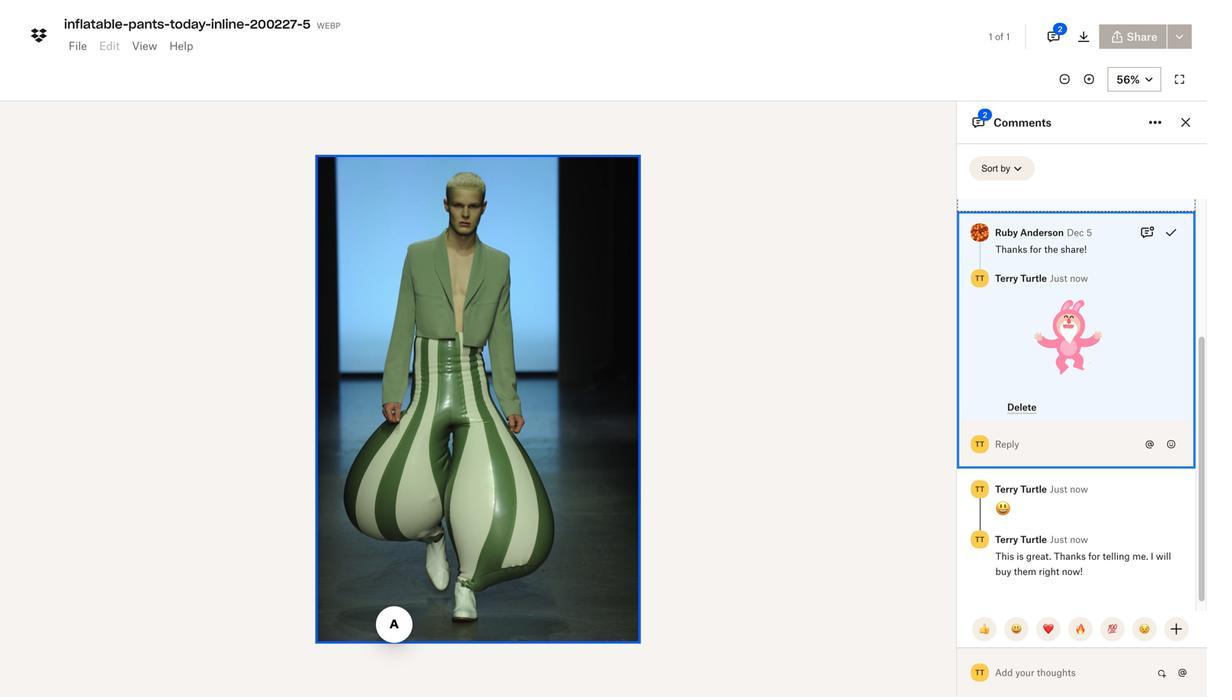 Task type: describe. For each thing, give the bounding box(es) containing it.
turtle for this
[[1021, 534, 1048, 546]]

pants-
[[129, 16, 170, 32]]

file button
[[63, 34, 93, 58]]

help button
[[163, 34, 199, 58]]

1 vertical spatial 5
[[1087, 227, 1093, 238]]

your for thoughts
[[1016, 667, 1035, 679]]

1 turtle from the top
[[1021, 273, 1048, 284]]

1 terry from the top
[[996, 273, 1019, 284]]

👍
[[980, 623, 990, 636]]

sort by button
[[970, 156, 1035, 181]]

0 vertical spatial thanks
[[996, 244, 1028, 255]]

anderson
[[1021, 227, 1064, 238]]

reply
[[996, 439, 1020, 450]]

😃 inside the terry turtle just now 😃
[[996, 499, 1011, 518]]

terry turtle just now this is great. thanks for telling me. i will buy them right now!
[[996, 534, 1174, 578]]

👍 button
[[973, 617, 997, 642]]

add your thoughts
[[996, 667, 1076, 679]]

💯
[[1108, 623, 1119, 636]]

terry for 😃
[[996, 484, 1019, 495]]

😃 inside 😃 button
[[1012, 623, 1022, 636]]

0 vertical spatial 5
[[303, 16, 311, 32]]

reply image
[[996, 436, 1129, 453]]

will
[[1157, 551, 1172, 562]]

view button
[[126, 34, 163, 58]]

add
[[996, 667, 1014, 679]]

1 now from the top
[[1071, 273, 1089, 284]]

just for 😃
[[1051, 484, 1068, 495]]

them
[[1014, 566, 1037, 578]]

webp
[[317, 18, 341, 31]]

by
[[1001, 163, 1011, 174]]

4 tt from the top
[[976, 535, 985, 544]]

for inside terry turtle just now this is great. thanks for telling me. i will buy them right now!
[[1089, 551, 1101, 562]]

telling
[[1103, 551, 1131, 562]]

today-
[[170, 16, 211, 32]]

delete button
[[1008, 402, 1037, 414]]

inflatable-pants-today-inline-200227-5 webp
[[64, 16, 341, 32]]

Reply text field
[[996, 432, 1141, 457]]

thanks inside terry turtle just now this is great. thanks for telling me. i will buy them right now!
[[1055, 551, 1086, 562]]

me.
[[1133, 551, 1149, 562]]

sticker: wizard jumping for joy image
[[1027, 297, 1112, 382]]

way
[[212, 9, 232, 22]]

now for 😃
[[1071, 484, 1089, 495]]

1 vertical spatial 2
[[983, 110, 988, 120]]

1 horizontal spatial the
[[1045, 244, 1059, 255]]

anywhere.
[[386, 9, 437, 22]]

56%
[[1117, 73, 1141, 86]]

ruby
[[996, 227, 1019, 238]]

turtle for 😃
[[1021, 484, 1048, 495]]

2 inside dropdown button
[[1058, 24, 1063, 34]]

Add your thoughts text field
[[996, 661, 1153, 685]]

store,
[[248, 9, 276, 22]]

sort
[[982, 163, 999, 174]]

dropbox image
[[27, 23, 51, 48]]

❤️ button
[[1037, 617, 1061, 642]]

and
[[309, 9, 328, 22]]



Task type: locate. For each thing, give the bounding box(es) containing it.
2 just from the top
[[1051, 484, 1068, 495]]

tt
[[976, 274, 985, 283], [976, 439, 985, 449], [976, 484, 985, 494], [976, 535, 985, 544], [976, 668, 985, 678]]

2
[[1058, 24, 1063, 34], [983, 110, 988, 120]]

thanks for the share!
[[996, 244, 1088, 255]]

0 horizontal spatial the
[[168, 9, 184, 22]]

your for dropbox
[[80, 9, 102, 22]]

i
[[1151, 551, 1154, 562]]

buy
[[996, 566, 1012, 578]]

2 vertical spatial just
[[1051, 534, 1068, 546]]

1 vertical spatial thanks
[[1055, 551, 1086, 562]]

3 now from the top
[[1071, 534, 1089, 546]]

🔥 button
[[1069, 617, 1093, 642]]

for
[[151, 9, 165, 22], [1030, 244, 1042, 255], [1089, 551, 1101, 562]]

now down reply text field
[[1071, 484, 1089, 495]]

1 tt from the top
[[976, 274, 985, 283]]

terry turtle just now 😃
[[996, 484, 1089, 518]]

delete
[[1008, 402, 1037, 413]]

right
[[1039, 566, 1060, 578]]

from
[[359, 9, 383, 22]]

to
[[235, 9, 245, 22]]

best
[[187, 9, 209, 22]]

turtle down thanks for the share!
[[1021, 273, 1048, 284]]

0 vertical spatial 2
[[1058, 24, 1063, 34]]

2 now from the top
[[1071, 484, 1089, 495]]

1
[[989, 31, 993, 42], [1007, 31, 1011, 42]]

just up great. at the right of page
[[1051, 534, 1068, 546]]

2 left comments
[[983, 110, 988, 120]]

3 just from the top
[[1051, 534, 1068, 546]]

upgrade your dropbox for the best way to store, share and work from anywhere. alert
[[0, 0, 1208, 31]]

0 vertical spatial just
[[1051, 273, 1068, 284]]

3 turtle from the top
[[1021, 534, 1048, 546]]

2 vertical spatial turtle
[[1021, 534, 1048, 546]]

just
[[1051, 273, 1068, 284], [1051, 484, 1068, 495], [1051, 534, 1068, 546]]

help
[[170, 39, 193, 52]]

your up file popup button
[[80, 9, 102, 22]]

0 horizontal spatial 1
[[989, 31, 993, 42]]

for inside alert
[[151, 9, 165, 22]]

0 vertical spatial turtle
[[1021, 273, 1048, 284]]

now!
[[1063, 566, 1083, 578]]

work
[[331, 9, 356, 22]]

2 tt from the top
[[976, 439, 985, 449]]

now inside the terry turtle just now 😃
[[1071, 484, 1089, 495]]

terry turtle just now
[[996, 273, 1089, 284]]

of
[[996, 31, 1004, 42]]

0 horizontal spatial your
[[80, 9, 102, 22]]

1 vertical spatial the
[[1045, 244, 1059, 255]]

1 of 1
[[989, 31, 1011, 42]]

dropbox
[[105, 9, 148, 22]]

0 vertical spatial for
[[151, 9, 165, 22]]

dec
[[1068, 227, 1085, 238]]

great.
[[1027, 551, 1052, 562]]

😣
[[1140, 623, 1151, 636]]

the
[[168, 9, 184, 22], [1045, 244, 1059, 255]]

1 vertical spatial just
[[1051, 484, 1068, 495]]

is
[[1017, 551, 1024, 562]]

just down reply image
[[1051, 484, 1068, 495]]

1 horizontal spatial for
[[1030, 244, 1042, 255]]

5 tt from the top
[[976, 668, 985, 678]]

now
[[1071, 273, 1089, 284], [1071, 484, 1089, 495], [1071, 534, 1089, 546]]

2 turtle from the top
[[1021, 484, 1048, 495]]

thanks up now!
[[1055, 551, 1086, 562]]

ruby anderson dec 5
[[996, 227, 1093, 238]]

inline-
[[211, 16, 250, 32]]

turtle down reply image
[[1021, 484, 1048, 495]]

share
[[279, 9, 306, 22]]

terry inside the terry turtle just now 😃
[[996, 484, 1019, 495]]

1 left of
[[989, 31, 993, 42]]

now inside terry turtle just now this is great. thanks for telling me. i will buy them right now!
[[1071, 534, 1089, 546]]

1 horizontal spatial 1
[[1007, 31, 1011, 42]]

just inside the terry turtle just now 😃
[[1051, 484, 1068, 495]]

just down share!
[[1051, 273, 1068, 284]]

0 vertical spatial now
[[1071, 273, 1089, 284]]

terry down thanks for the share!
[[996, 273, 1019, 284]]

😣 button
[[1133, 617, 1157, 642]]

0 vertical spatial 😃
[[996, 499, 1011, 518]]

terry for this
[[996, 534, 1019, 546]]

2 1 from the left
[[1007, 31, 1011, 42]]

now for this
[[1071, 534, 1089, 546]]

0 vertical spatial your
[[80, 9, 102, 22]]

0 horizontal spatial for
[[151, 9, 165, 22]]

turtle up great. at the right of page
[[1021, 534, 1048, 546]]

2 terry from the top
[[996, 484, 1019, 495]]

your right add
[[1016, 667, 1035, 679]]

for right dropbox
[[151, 9, 165, 22]]

❤️
[[1044, 623, 1054, 636]]

0 horizontal spatial thanks
[[996, 244, 1028, 255]]

now up now!
[[1071, 534, 1089, 546]]

1 horizontal spatial 😃
[[1012, 623, 1022, 636]]

share!
[[1061, 244, 1088, 255]]

thoughts
[[1038, 667, 1076, 679]]

2 vertical spatial terry
[[996, 534, 1019, 546]]

turtle inside terry turtle just now this is great. thanks for telling me. i will buy them right now!
[[1021, 534, 1048, 546]]

comments
[[994, 116, 1052, 129]]

😃 button
[[1005, 617, 1029, 642]]

0 horizontal spatial 😃
[[996, 499, 1011, 518]]

turtle
[[1021, 273, 1048, 284], [1021, 484, 1048, 495], [1021, 534, 1048, 546]]

😃
[[996, 499, 1011, 518], [1012, 623, 1022, 636]]

terry down reply
[[996, 484, 1019, 495]]

3 terry from the top
[[996, 534, 1019, 546]]

just for this
[[1051, 534, 1068, 546]]

terry inside terry turtle just now this is great. thanks for telling me. i will buy them right now!
[[996, 534, 1019, 546]]

1 1 from the left
[[989, 31, 993, 42]]

1 vertical spatial for
[[1030, 244, 1042, 255]]

the left best
[[168, 9, 184, 22]]

1 vertical spatial your
[[1016, 667, 1035, 679]]

your
[[80, 9, 102, 22], [1016, 667, 1035, 679]]

😃 up this
[[996, 499, 1011, 518]]

thanks
[[996, 244, 1028, 255], [1055, 551, 1086, 562]]

upgrade
[[34, 9, 77, 22]]

file
[[69, 39, 87, 52]]

terry up this
[[996, 534, 1019, 546]]

2 right of
[[1058, 24, 1063, 34]]

sort by
[[982, 163, 1011, 174]]

1 horizontal spatial your
[[1016, 667, 1035, 679]]

view
[[132, 39, 157, 52]]

1 vertical spatial terry
[[996, 484, 1019, 495]]

0 horizontal spatial 5
[[303, 16, 311, 32]]

2 button
[[1039, 21, 1069, 52]]

56% button
[[1108, 67, 1162, 92]]

this
[[996, 551, 1015, 562]]

for down anderson
[[1030, 244, 1042, 255]]

inflatable-
[[64, 16, 129, 32]]

just inside terry turtle just now this is great. thanks for telling me. i will buy them right now!
[[1051, 534, 1068, 546]]

the inside alert
[[168, 9, 184, 22]]

the down ruby anderson dec 5
[[1045, 244, 1059, 255]]

upgrade your dropbox for the best way to store, share and work from anywhere.
[[34, 9, 437, 22]]

for left telling at bottom right
[[1089, 551, 1101, 562]]

0 horizontal spatial 2
[[983, 110, 988, 120]]

turtle inside the terry turtle just now 😃
[[1021, 484, 1048, 495]]

200227-
[[250, 16, 303, 32]]

1 horizontal spatial thanks
[[1055, 551, 1086, 562]]

1 vertical spatial now
[[1071, 484, 1089, 495]]

1 horizontal spatial 5
[[1087, 227, 1093, 238]]

2 horizontal spatial for
[[1089, 551, 1101, 562]]

💯 button
[[1101, 617, 1125, 642]]

0 vertical spatial terry
[[996, 273, 1019, 284]]

1 just from the top
[[1051, 273, 1068, 284]]

thanks down ruby
[[996, 244, 1028, 255]]

1 right of
[[1007, 31, 1011, 42]]

1 horizontal spatial 2
[[1058, 24, 1063, 34]]

your inside alert
[[80, 9, 102, 22]]

5
[[303, 16, 311, 32], [1087, 227, 1093, 238]]

0 vertical spatial the
[[168, 9, 184, 22]]

5 left the webp at the left top of the page
[[303, 16, 311, 32]]

🔥
[[1076, 623, 1086, 636]]

2 vertical spatial now
[[1071, 534, 1089, 546]]

add your thoughts image
[[996, 665, 1141, 681]]

😃 left ❤️
[[1012, 623, 1022, 636]]

ruby anderson image
[[971, 224, 990, 242]]

close right sidebar image
[[1177, 113, 1196, 132]]

now down share!
[[1071, 273, 1089, 284]]

3 tt from the top
[[976, 484, 985, 494]]

terry
[[996, 273, 1019, 284], [996, 484, 1019, 495], [996, 534, 1019, 546]]

2 vertical spatial for
[[1089, 551, 1101, 562]]

5 right dec
[[1087, 227, 1093, 238]]

1 vertical spatial 😃
[[1012, 623, 1022, 636]]

1 vertical spatial turtle
[[1021, 484, 1048, 495]]



Task type: vqa. For each thing, say whether or not it's contained in the screenshot.
Tools for working together
no



